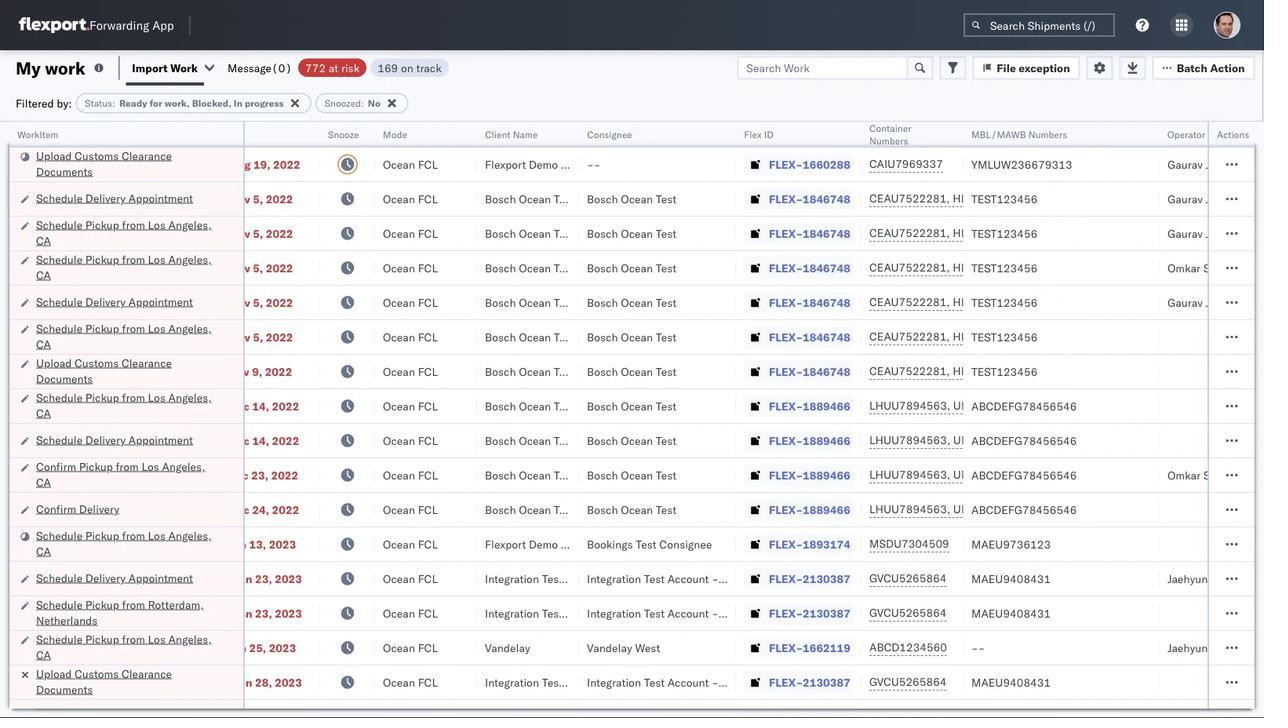 Task type: locate. For each thing, give the bounding box(es) containing it.
2:59
[[155, 192, 179, 206], [155, 226, 179, 240], [155, 261, 179, 275], [155, 295, 179, 309], [155, 330, 179, 344], [155, 399, 179, 413], [155, 434, 179, 447], [155, 537, 179, 551], [155, 641, 179, 654]]

10 flex- from the top
[[769, 468, 803, 482]]

0 horizontal spatial numbers
[[870, 135, 908, 146]]

1 vertical spatial 11:30 pm est, jan 23, 2023
[[155, 606, 302, 620]]

flex-2130387 down flex-1662119
[[769, 675, 851, 689]]

2 upload customs clearance documents link from the top
[[36, 355, 223, 386]]

0 vertical spatial 2:59 am est, dec 14, 2022
[[155, 399, 299, 413]]

from for 1st schedule pickup from los angeles, ca link
[[122, 218, 145, 232]]

2:59 am edt, nov 5, 2022
[[155, 192, 293, 206], [155, 226, 293, 240], [155, 261, 293, 275], [155, 295, 293, 309], [155, 330, 293, 344]]

est, down the 2:00 am est, nov 9, 2022
[[203, 399, 226, 413]]

3 flex-2130387 from the top
[[769, 675, 851, 689]]

1 schedule pickup from los angeles, ca link from the top
[[36, 217, 223, 248]]

1889466
[[803, 399, 851, 413], [803, 434, 851, 447], [803, 468, 851, 482], [803, 503, 851, 516]]

0 horizontal spatial :
[[112, 97, 115, 109]]

delivery inside button
[[79, 502, 119, 516]]

appointment for 3rd schedule delivery appointment link from the top
[[129, 433, 193, 447]]

2 vertical spatial upload customs clearance documents
[[36, 667, 172, 696]]

flex
[[744, 128, 762, 140]]

4 fcl from the top
[[418, 261, 438, 275]]

integration up vandelay west
[[587, 606, 641, 620]]

-- right abcd1234560 on the bottom
[[972, 641, 985, 654]]

2 documents from the top
[[36, 372, 93, 385]]

numbers inside "mbl/mawb numbers" "button"
[[1029, 128, 1067, 140]]

16 flex- from the top
[[769, 675, 803, 689]]

1 vertical spatial upload
[[36, 356, 72, 370]]

est, up 7:00 pm est, dec 23, 2022
[[203, 434, 226, 447]]

1 omkar from the top
[[1168, 261, 1201, 275]]

by:
[[57, 96, 72, 110]]

numbers down 'container'
[[870, 135, 908, 146]]

0 vertical spatial clearance
[[122, 149, 172, 162]]

5 test123456 from the top
[[972, 330, 1038, 344]]

pickup for 1st schedule pickup from los angeles, ca button from the bottom of the page
[[85, 632, 119, 646]]

upload customs clearance documents for 1st upload customs clearance documents button from the bottom of the page
[[36, 356, 172, 385]]

4 gaurav from the top
[[1168, 295, 1203, 309]]

4 1889466 from the top
[[803, 503, 851, 516]]

schedule for fourth the schedule delivery appointment button
[[36, 571, 83, 585]]

9 2:59 from the top
[[155, 641, 179, 654]]

8 am from the top
[[182, 399, 200, 413]]

est, up 2:59 am est, jan 25, 2023
[[209, 606, 232, 620]]

1 5, from the top
[[253, 192, 263, 206]]

2 confirm from the top
[[36, 502, 76, 516]]

0 vertical spatial flexport
[[485, 157, 526, 171]]

2 vertical spatial upload
[[36, 667, 72, 680]]

2 vertical spatial integration
[[587, 675, 641, 689]]

4 ca from the top
[[36, 406, 51, 420]]

jan
[[229, 537, 246, 551], [235, 572, 252, 585], [235, 606, 252, 620], [229, 641, 246, 654], [235, 675, 252, 689]]

fcl
[[418, 157, 438, 171], [418, 192, 438, 206], [418, 226, 438, 240], [418, 261, 438, 275], [418, 295, 438, 309], [418, 330, 438, 344], [418, 365, 438, 378], [418, 399, 438, 413], [418, 434, 438, 447], [418, 468, 438, 482], [418, 503, 438, 516], [418, 537, 438, 551], [418, 572, 438, 585], [418, 606, 438, 620], [418, 641, 438, 654], [418, 675, 438, 689]]

11 flex- from the top
[[769, 503, 803, 516]]

0 vertical spatial savant
[[1204, 261, 1237, 275]]

0 vertical spatial karl
[[722, 572, 742, 585]]

13 flex- from the top
[[769, 572, 803, 585]]

3 account from the top
[[668, 675, 709, 689]]

resize handle column header for 'mode' button
[[458, 122, 477, 718]]

2:59 am est, dec 14, 2022
[[155, 399, 299, 413], [155, 434, 299, 447]]

1 hlxu8034992 from the top
[[1036, 191, 1113, 205]]

customs down netherlands
[[75, 667, 119, 680]]

mode
[[383, 128, 407, 140]]

3 lhuu7894563, uetu5238478 from the top
[[870, 468, 1030, 481]]

0 vertical spatial 2130387
[[803, 572, 851, 585]]

2 vertical spatial gvcu5265864
[[870, 675, 947, 689]]

3 schedule pickup from los angeles, ca button from the top
[[36, 321, 223, 354]]

0 horizontal spatial --
[[587, 157, 601, 171]]

angeles, inside confirm pickup from los angeles, ca
[[162, 459, 205, 473]]

0 vertical spatial 11:30 pm est, jan 23, 2023
[[155, 572, 302, 585]]

1 vertical spatial clearance
[[122, 356, 172, 370]]

1 horizontal spatial vandelay
[[587, 641, 632, 654]]

1 vertical spatial upload customs clearance documents
[[36, 356, 172, 385]]

5 flex-1846748 from the top
[[769, 330, 851, 344]]

gvcu5265864 down abcd1234560 on the bottom
[[870, 675, 947, 689]]

23, up 25,
[[255, 606, 272, 620]]

est, up 11:30 pm est, jan 28, 2023
[[203, 641, 226, 654]]

from for the schedule pickup from rotterdam, netherlands link
[[122, 598, 145, 611]]

lagerfeld down flex-1662119
[[745, 675, 791, 689]]

integration down vandelay west
[[587, 675, 641, 689]]

integration down bookings
[[587, 572, 641, 585]]

flex-1893174 button
[[744, 533, 854, 555], [744, 533, 854, 555]]

0 vertical spatial flex-2130387
[[769, 572, 851, 585]]

1 vertical spatial flex-2130387
[[769, 606, 851, 620]]

14, down 9,
[[252, 399, 269, 413]]

: left ready
[[112, 97, 115, 109]]

9:00
[[155, 503, 179, 516]]

13,
[[249, 537, 266, 551]]

gvcu5265864
[[870, 571, 947, 585], [870, 606, 947, 620], [870, 675, 947, 689]]

2 vertical spatial account
[[668, 675, 709, 689]]

0 vertical spatial customs
[[75, 149, 119, 162]]

customs down workitem button
[[75, 149, 119, 162]]

1 horizontal spatial numbers
[[1029, 128, 1067, 140]]

1 vertical spatial 2:59 am est, dec 14, 2022
[[155, 434, 299, 447]]

0 vertical spatial demo
[[529, 157, 558, 171]]

1 savant from the top
[[1204, 261, 1237, 275]]

gvcu5265864 up abcd1234560 on the bottom
[[870, 606, 947, 620]]

1 vertical spatial gvcu5265864
[[870, 606, 947, 620]]

23,
[[251, 468, 268, 482], [255, 572, 272, 585], [255, 606, 272, 620]]

1 clearance from the top
[[122, 149, 172, 162]]

lagerfeld up flex-1662119
[[745, 606, 791, 620]]

pickup for 'schedule pickup from rotterdam, netherlands' button
[[85, 598, 119, 611]]

from for 4th schedule pickup from los angeles, ca link from the top
[[122, 390, 145, 404]]

integration test account - karl lagerfeld up west
[[587, 606, 791, 620]]

1 vertical spatial upload customs clearance documents button
[[36, 355, 223, 388]]

flex-1889466
[[769, 399, 851, 413], [769, 434, 851, 447], [769, 468, 851, 482], [769, 503, 851, 516]]

9,
[[252, 365, 262, 378]]

numbers
[[1029, 128, 1067, 140], [870, 135, 908, 146]]

2 uetu5238478 from the top
[[953, 433, 1030, 447]]

2 vertical spatial 11:30
[[155, 675, 186, 689]]

24,
[[252, 503, 269, 516]]

2 vertical spatial 2130387
[[803, 675, 851, 689]]

test123456
[[972, 192, 1038, 206], [972, 226, 1038, 240], [972, 261, 1038, 275], [972, 295, 1038, 309], [972, 330, 1038, 344], [972, 365, 1038, 378]]

appointment for 4th schedule delivery appointment link from the bottom
[[129, 191, 193, 205]]

ca for sixth schedule pickup from los angeles, ca link from the top of the page
[[36, 648, 51, 662]]

documents for 1st upload customs clearance documents button
[[36, 164, 93, 178]]

2023 down 2:59 am est, jan 13, 2023
[[275, 572, 302, 585]]

0 vertical spatial omkar savant
[[1168, 261, 1237, 275]]

14 ocean fcl from the top
[[383, 606, 438, 620]]

vandelay for vandelay west
[[587, 641, 632, 654]]

numbers inside container numbers
[[870, 135, 908, 146]]

2 fcl from the top
[[418, 192, 438, 206]]

0 horizontal spatial vandelay
[[485, 641, 530, 654]]

0 vertical spatial confirm
[[36, 459, 76, 473]]

hlxu6269489,
[[953, 191, 1033, 205], [953, 226, 1033, 240], [953, 261, 1033, 274], [953, 295, 1033, 309], [953, 330, 1033, 343], [953, 364, 1033, 378]]

schedule pickup from los angeles, ca for 4th schedule pickup from los angeles, ca link from the top
[[36, 390, 212, 420]]

batch action button
[[1153, 56, 1255, 80]]

1 vertical spatial lagerfeld
[[745, 606, 791, 620]]

2 vandelay from the left
[[587, 641, 632, 654]]

ocean
[[383, 157, 415, 171], [383, 192, 415, 206], [519, 192, 551, 206], [621, 192, 653, 206], [383, 226, 415, 240], [519, 226, 551, 240], [621, 226, 653, 240], [383, 261, 415, 275], [519, 261, 551, 275], [621, 261, 653, 275], [383, 295, 415, 309], [519, 295, 551, 309], [621, 295, 653, 309], [383, 330, 415, 344], [519, 330, 551, 344], [621, 330, 653, 344], [383, 365, 415, 378], [519, 365, 551, 378], [621, 365, 653, 378], [383, 399, 415, 413], [519, 399, 551, 413], [621, 399, 653, 413], [383, 434, 415, 447], [519, 434, 551, 447], [621, 434, 653, 447], [383, 468, 415, 482], [519, 468, 551, 482], [621, 468, 653, 482], [383, 503, 415, 516], [519, 503, 551, 516], [621, 503, 653, 516], [383, 537, 415, 551], [383, 572, 415, 585], [383, 606, 415, 620], [383, 641, 415, 654], [383, 675, 415, 689]]

pickup inside confirm pickup from los angeles, ca
[[79, 459, 113, 473]]

1 documents from the top
[[36, 164, 93, 178]]

1 vertical spatial integration
[[587, 606, 641, 620]]

demo left bookings
[[529, 537, 558, 551]]

2 vertical spatial karl
[[722, 675, 742, 689]]

0 vertical spatial omkar
[[1168, 261, 1201, 275]]

9 schedule from the top
[[36, 571, 83, 585]]

0 vertical spatial account
[[668, 572, 709, 585]]

1 horizontal spatial :
[[361, 97, 364, 109]]

appointment up 2:00
[[129, 295, 193, 308]]

resize handle column header for the container numbers button
[[945, 122, 964, 718]]

1 test123456 from the top
[[972, 192, 1038, 206]]

1 edt, from the top
[[203, 157, 227, 171]]

3 gaurav jawla from the top
[[1168, 226, 1233, 240]]

1 gaurav from the top
[[1168, 157, 1203, 171]]

6 1846748 from the top
[[803, 365, 851, 378]]

: for snoozed
[[361, 97, 364, 109]]

1 gvcu5265864 from the top
[[870, 571, 947, 585]]

4 test123456 from the top
[[972, 295, 1038, 309]]

11:30 up 2:59 am est, jan 25, 2023
[[155, 606, 186, 620]]

1 schedule delivery appointment button from the top
[[36, 190, 193, 208]]

2130387
[[803, 572, 851, 585], [803, 606, 851, 620], [803, 675, 851, 689]]

12 flex- from the top
[[769, 537, 803, 551]]

3 resize handle column header from the left
[[356, 122, 375, 718]]

1 vertical spatial 11:30
[[155, 606, 186, 620]]

3 upload customs clearance documents from the top
[[36, 667, 172, 696]]

flex-2130387 up flex-1662119
[[769, 606, 851, 620]]

lhuu7894563, uetu5238478
[[870, 399, 1030, 412], [870, 433, 1030, 447], [870, 468, 1030, 481], [870, 502, 1030, 516]]

pickup for 4th schedule pickup from los angeles, ca button from the bottom of the page
[[85, 321, 119, 335]]

1 fcl from the top
[[418, 157, 438, 171]]

import work
[[132, 61, 198, 75]]

documents
[[36, 164, 93, 178], [36, 372, 93, 385], [36, 682, 93, 696]]

3 flex-1846748 from the top
[[769, 261, 851, 275]]

numbers up "ymluw236679313"
[[1029, 128, 1067, 140]]

0 vertical spatial gvcu5265864
[[870, 571, 947, 585]]

est,
[[203, 365, 226, 378], [203, 399, 226, 413], [203, 434, 226, 447], [202, 468, 225, 482], [203, 503, 226, 516], [203, 537, 226, 551], [209, 572, 232, 585], [209, 606, 232, 620], [203, 641, 226, 654], [209, 675, 232, 689]]

from inside schedule pickup from rotterdam, netherlands
[[122, 598, 145, 611]]

3 integration test account - karl lagerfeld from the top
[[587, 675, 791, 689]]

2 schedule delivery appointment from the top
[[36, 295, 193, 308]]

3 schedule delivery appointment from the top
[[36, 433, 193, 447]]

1846748
[[803, 192, 851, 206], [803, 226, 851, 240], [803, 261, 851, 275], [803, 295, 851, 309], [803, 330, 851, 344], [803, 365, 851, 378]]

lagerfeld
[[745, 572, 791, 585], [745, 606, 791, 620], [745, 675, 791, 689]]

jawla
[[1206, 157, 1233, 171], [1206, 192, 1233, 206], [1206, 226, 1233, 240], [1206, 295, 1233, 309]]

2 hlxu8034992 from the top
[[1036, 226, 1113, 240]]

confirm delivery button
[[36, 501, 119, 518]]

2:00
[[155, 365, 179, 378]]

forwarding app
[[89, 18, 174, 33]]

los for 5th schedule pickup from los angeles, ca link from the top
[[148, 529, 166, 542]]

2130387 up 1662119
[[803, 606, 851, 620]]

5 schedule pickup from los angeles, ca button from the top
[[36, 528, 223, 561]]

integration
[[587, 572, 641, 585], [587, 606, 641, 620], [587, 675, 641, 689]]

2 vertical spatial integration test account - karl lagerfeld
[[587, 675, 791, 689]]

schedule delivery appointment for third schedule delivery appointment link from the bottom
[[36, 295, 193, 308]]

0 vertical spatial 23,
[[251, 468, 268, 482]]

:
[[112, 97, 115, 109], [361, 97, 364, 109]]

schedule pickup from rotterdam, netherlands link
[[36, 597, 223, 628]]

2 vertical spatial documents
[[36, 682, 93, 696]]

pickup inside schedule pickup from rotterdam, netherlands
[[85, 598, 119, 611]]

savant
[[1204, 261, 1237, 275], [1204, 468, 1237, 482]]

client name button
[[477, 125, 563, 140]]

schedule for second the schedule delivery appointment button from the bottom
[[36, 433, 83, 447]]

11:30 pm est, jan 23, 2023 up 2:59 am est, jan 25, 2023
[[155, 606, 302, 620]]

0 vertical spatial upload customs clearance documents link
[[36, 148, 223, 179]]

1 lhuu7894563, uetu5238478 from the top
[[870, 399, 1030, 412]]

0 vertical spatial documents
[[36, 164, 93, 178]]

1 vertical spatial 2130387
[[803, 606, 851, 620]]

1 uetu5238478 from the top
[[953, 399, 1030, 412]]

3 flex-1889466 from the top
[[769, 468, 851, 482]]

0 vertical spatial --
[[587, 157, 601, 171]]

5,
[[253, 192, 263, 206], [253, 226, 263, 240], [253, 261, 263, 275], [253, 295, 263, 309], [253, 330, 263, 344]]

schedule pickup from los angeles, ca for fifth schedule pickup from los angeles, ca link from the bottom of the page
[[36, 252, 212, 282]]

gvcu5265864 down msdu7304509
[[870, 571, 947, 585]]

los for confirm pickup from los angeles, ca link
[[142, 459, 159, 473]]

schedule pickup from rotterdam, netherlands button
[[36, 597, 223, 630]]

-- down consignee button
[[587, 157, 601, 171]]

delivery
[[85, 191, 126, 205], [85, 295, 126, 308], [85, 433, 126, 447], [79, 502, 119, 516], [85, 571, 126, 585]]

ca inside confirm pickup from los angeles, ca
[[36, 475, 51, 489]]

lhuu7894563,
[[870, 399, 951, 412], [870, 433, 951, 447], [870, 468, 951, 481], [870, 502, 951, 516]]

3 jawla from the top
[[1206, 226, 1233, 240]]

clearance for 1st upload customs clearance documents button
[[122, 149, 172, 162]]

28,
[[255, 675, 272, 689]]

0 vertical spatial 11:30
[[155, 572, 186, 585]]

3 edt, from the top
[[203, 226, 227, 240]]

resize handle column header for consignee button
[[717, 122, 736, 718]]

angeles, for fifth schedule pickup from los angeles, ca link from the bottom of the page
[[168, 252, 212, 266]]

1 vertical spatial karl
[[722, 606, 742, 620]]

11:30 up rotterdam,
[[155, 572, 186, 585]]

flex-1662119 button
[[744, 637, 854, 659], [744, 637, 854, 659]]

confirm down confirm pickup from los angeles, ca
[[36, 502, 76, 516]]

schedule pickup from los angeles, ca
[[36, 218, 212, 247], [36, 252, 212, 282], [36, 321, 212, 351], [36, 390, 212, 420], [36, 529, 212, 558], [36, 632, 212, 662]]

1 vertical spatial account
[[668, 606, 709, 620]]

11:30 pm est, jan 28, 2023
[[155, 675, 302, 689]]

jaehyung
[[1168, 572, 1214, 585]]

2 vertical spatial maeu9408431
[[972, 675, 1051, 689]]

los inside confirm pickup from los angeles, ca
[[142, 459, 159, 473]]

los for 3rd schedule pickup from los angeles, ca link from the top
[[148, 321, 166, 335]]

169 on track
[[378, 61, 442, 75]]

5 schedule from the top
[[36, 321, 83, 335]]

3 hlxu6269489, from the top
[[953, 261, 1033, 274]]

1 vertical spatial confirm
[[36, 502, 76, 516]]

2022
[[273, 157, 300, 171], [266, 192, 293, 206], [266, 226, 293, 240], [266, 261, 293, 275], [266, 295, 293, 309], [266, 330, 293, 344], [265, 365, 292, 378], [272, 399, 299, 413], [272, 434, 299, 447], [271, 468, 298, 482], [272, 503, 299, 516]]

2023 right 13,
[[269, 537, 296, 551]]

3 hlxu8034992 from the top
[[1036, 261, 1113, 274]]

flex-2130387 button
[[744, 568, 854, 590], [744, 568, 854, 590], [744, 602, 854, 624], [744, 602, 854, 624], [744, 671, 854, 693], [744, 671, 854, 693]]

appointment up 7:00
[[129, 433, 193, 447]]

1 vertical spatial integration test account - karl lagerfeld
[[587, 606, 791, 620]]

5 ceau7522281, from the top
[[870, 330, 950, 343]]

upload customs clearance documents button
[[36, 148, 223, 181], [36, 355, 223, 388]]

4 lhuu7894563, uetu5238478 from the top
[[870, 502, 1030, 516]]

abcdefg78456546
[[972, 399, 1077, 413], [972, 434, 1077, 447], [972, 468, 1077, 482], [972, 503, 1077, 516]]

confirm up 'confirm delivery'
[[36, 459, 76, 473]]

1 vertical spatial 14,
[[252, 434, 269, 447]]

from for fifth schedule pickup from los angeles, ca link from the bottom of the page
[[122, 252, 145, 266]]

2 2:59 am est, dec 14, 2022 from the top
[[155, 434, 299, 447]]

772
[[305, 61, 326, 75]]

from inside confirm pickup from los angeles, ca
[[116, 459, 139, 473]]

23, up 24,
[[251, 468, 268, 482]]

0 vertical spatial 14,
[[252, 399, 269, 413]]

1 vertical spatial omkar
[[1168, 468, 1201, 482]]

7 ocean fcl from the top
[[383, 365, 438, 378]]

demo down name
[[529, 157, 558, 171]]

11:30
[[155, 572, 186, 585], [155, 606, 186, 620], [155, 675, 186, 689]]

2 vertical spatial clearance
[[122, 667, 172, 680]]

2 schedule pickup from los angeles, ca button from the top
[[36, 252, 223, 284]]

integration test account - karl lagerfeld down west
[[587, 675, 791, 689]]

1 hlxu6269489, from the top
[[953, 191, 1033, 205]]

work
[[45, 57, 85, 78]]

0 vertical spatial lagerfeld
[[745, 572, 791, 585]]

flex-2130387 down flex-1893174
[[769, 572, 851, 585]]

confirm
[[36, 459, 76, 473], [36, 502, 76, 516]]

1 horizontal spatial --
[[972, 641, 985, 654]]

clearance
[[122, 149, 172, 162], [122, 356, 172, 370], [122, 667, 172, 680]]

2 vertical spatial flex-2130387
[[769, 675, 851, 689]]

11:30 pm est, jan 23, 2023 down 2:59 am est, jan 13, 2023
[[155, 572, 302, 585]]

0 vertical spatial maeu9408431
[[972, 572, 1051, 585]]

flexport demo consignee
[[485, 157, 614, 171], [485, 537, 614, 551]]

0 vertical spatial integration
[[587, 572, 641, 585]]

1 flexport demo consignee from the top
[[485, 157, 614, 171]]

schedule for 4th schedule pickup from los angeles, ca button from the bottom of the page
[[36, 321, 83, 335]]

0 vertical spatial upload customs clearance documents
[[36, 149, 172, 178]]

1 vertical spatial demo
[[529, 537, 558, 551]]

2023 right 28,
[[275, 675, 302, 689]]

4 flex-1846748 from the top
[[769, 295, 851, 309]]

appointment
[[129, 191, 193, 205], [129, 295, 193, 308], [129, 433, 193, 447], [129, 571, 193, 585]]

from
[[122, 218, 145, 232], [122, 252, 145, 266], [122, 321, 145, 335], [122, 390, 145, 404], [116, 459, 139, 473], [122, 529, 145, 542], [122, 598, 145, 611], [122, 632, 145, 646]]

14, up 7:00 pm est, dec 23, 2022
[[252, 434, 269, 447]]

2:59 am est, dec 14, 2022 up 7:00 pm est, dec 23, 2022
[[155, 434, 299, 447]]

pickup for fifth schedule pickup from los angeles, ca button
[[85, 529, 119, 542]]

6 schedule pickup from los angeles, ca from the top
[[36, 632, 212, 662]]

confirm inside confirm pickup from los angeles, ca
[[36, 459, 76, 473]]

delivery for first schedule delivery appointment link from the bottom
[[85, 571, 126, 585]]

delivery for 'confirm delivery' link
[[79, 502, 119, 516]]

11 ocean fcl from the top
[[383, 503, 438, 516]]

1 vertical spatial omkar savant
[[1168, 468, 1237, 482]]

upload customs clearance documents link
[[36, 148, 223, 179], [36, 355, 223, 386], [36, 666, 223, 697]]

2 5, from the top
[[253, 226, 263, 240]]

2023
[[269, 537, 296, 551], [275, 572, 302, 585], [275, 606, 302, 620], [269, 641, 296, 654], [275, 675, 302, 689]]

angeles,
[[168, 218, 212, 232], [168, 252, 212, 266], [168, 321, 212, 335], [168, 390, 212, 404], [162, 459, 205, 473], [168, 529, 212, 542], [168, 632, 212, 646]]

2130387 down 1662119
[[803, 675, 851, 689]]

ca for 3rd schedule pickup from los angeles, ca link from the top
[[36, 337, 51, 351]]

customs for 1st upload customs clearance documents button from the bottom of the page
[[75, 356, 119, 370]]

3 flex- from the top
[[769, 226, 803, 240]]

pm up 2:59 am est, jan 25, 2023
[[189, 606, 206, 620]]

2 flex-2130387 from the top
[[769, 606, 851, 620]]

Search Work text field
[[737, 56, 908, 80]]

0 vertical spatial integration test account - karl lagerfeld
[[587, 572, 791, 585]]

3 ca from the top
[[36, 337, 51, 351]]

2 vertical spatial upload customs clearance documents link
[[36, 666, 223, 697]]

schedule for 'schedule pickup from rotterdam, netherlands' button
[[36, 598, 83, 611]]

est, up 9:00 am est, dec 24, 2022
[[202, 468, 225, 482]]

: left no
[[361, 97, 364, 109]]

1 abcdefg78456546 from the top
[[972, 399, 1077, 413]]

schedule inside schedule pickup from rotterdam, netherlands
[[36, 598, 83, 611]]

1 vertical spatial flexport
[[485, 537, 526, 551]]

1 ca from the top
[[36, 233, 51, 247]]

4 schedule delivery appointment button from the top
[[36, 570, 193, 587]]

appointment for third schedule delivery appointment link from the bottom
[[129, 295, 193, 308]]

0 vertical spatial upload customs clearance documents button
[[36, 148, 223, 181]]

est, down 2:59 am est, jan 13, 2023
[[209, 572, 232, 585]]

2 vertical spatial lagerfeld
[[745, 675, 791, 689]]

15 fcl from the top
[[418, 641, 438, 654]]

23, down 13,
[[255, 572, 272, 585]]

1 vertical spatial savant
[[1204, 468, 1237, 482]]

appointment down 3:00
[[129, 191, 193, 205]]

dec
[[229, 399, 250, 413], [229, 434, 250, 447], [228, 468, 249, 482], [229, 503, 250, 516]]

flex id
[[744, 128, 774, 140]]

pickup for second schedule pickup from los angeles, ca button from the top
[[85, 252, 119, 266]]

edt,
[[203, 157, 227, 171], [203, 192, 227, 206], [203, 226, 227, 240], [203, 261, 227, 275], [203, 295, 227, 309], [203, 330, 227, 344]]

upload
[[36, 149, 72, 162], [36, 356, 72, 370], [36, 667, 72, 680]]

1 vertical spatial maeu9408431
[[972, 606, 1051, 620]]

resize handle column header for flex id button in the right top of the page
[[843, 122, 862, 718]]

0 vertical spatial flexport demo consignee
[[485, 157, 614, 171]]

9:00 am est, dec 24, 2022
[[155, 503, 299, 516]]

1 11:30 from the top
[[155, 572, 186, 585]]

flex-1660288 button
[[744, 153, 854, 175], [744, 153, 854, 175]]

delivery for 4th schedule delivery appointment link from the bottom
[[85, 191, 126, 205]]

numbers for container numbers
[[870, 135, 908, 146]]

from for confirm pickup from los angeles, ca link
[[116, 459, 139, 473]]

in
[[234, 97, 242, 109]]

11:30 down 2:59 am est, jan 25, 2023
[[155, 675, 186, 689]]

appointment up rotterdam,
[[129, 571, 193, 585]]

1 vertical spatial flexport demo consignee
[[485, 537, 614, 551]]

6 hlxu8034992 from the top
[[1036, 364, 1113, 378]]

4 hlxu8034992 from the top
[[1036, 295, 1113, 309]]

from for sixth schedule pickup from los angeles, ca link from the top of the page
[[122, 632, 145, 646]]

integration test account - karl lagerfeld down bookings test consignee
[[587, 572, 791, 585]]

2:59 am est, dec 14, 2022 down the 2:00 am est, nov 9, 2022
[[155, 399, 299, 413]]

: for status
[[112, 97, 115, 109]]

lagerfeld down flex-1893174
[[745, 572, 791, 585]]

2130387 down 1893174 on the right bottom of page
[[803, 572, 851, 585]]

2 integration test account - karl lagerfeld from the top
[[587, 606, 791, 620]]

pm right 7:00
[[182, 468, 199, 482]]

3 abcdefg78456546 from the top
[[972, 468, 1077, 482]]

jan left 25,
[[229, 641, 246, 654]]

2 vertical spatial customs
[[75, 667, 119, 680]]

5 fcl from the top
[[418, 295, 438, 309]]

customs left 2:00
[[75, 356, 119, 370]]

gaurav
[[1168, 157, 1203, 171], [1168, 192, 1203, 206], [1168, 226, 1203, 240], [1168, 295, 1203, 309]]

1 vertical spatial documents
[[36, 372, 93, 385]]

omkar savant
[[1168, 261, 1237, 275], [1168, 468, 1237, 482]]

schedule pickup from los angeles, ca button
[[36, 217, 223, 250], [36, 252, 223, 284], [36, 321, 223, 354], [36, 390, 223, 423], [36, 528, 223, 561], [36, 631, 223, 664]]

5 ca from the top
[[36, 475, 51, 489]]

delivery for 3rd schedule delivery appointment link from the top
[[85, 433, 126, 447]]

1 integration from the top
[[587, 572, 641, 585]]

5 5, from the top
[[253, 330, 263, 344]]

los for fifth schedule pickup from los angeles, ca link from the bottom of the page
[[148, 252, 166, 266]]

1 vertical spatial upload customs clearance documents link
[[36, 355, 223, 386]]

1 vertical spatial customs
[[75, 356, 119, 370]]

0 vertical spatial upload
[[36, 149, 72, 162]]

resize handle column header
[[224, 122, 243, 718], [301, 122, 320, 718], [356, 122, 375, 718], [458, 122, 477, 718], [560, 122, 579, 718], [717, 122, 736, 718], [843, 122, 862, 718], [945, 122, 964, 718], [1141, 122, 1160, 718], [1236, 122, 1255, 718], [1243, 122, 1262, 718]]

filtered
[[16, 96, 54, 110]]

7 am from the top
[[182, 365, 200, 378]]

jan left 13,
[[229, 537, 246, 551]]

3:00 am edt, aug 19, 2022
[[155, 157, 300, 171]]

integration test account - karl lagerfeld
[[587, 572, 791, 585], [587, 606, 791, 620], [587, 675, 791, 689]]



Task type: vqa. For each thing, say whether or not it's contained in the screenshot.
second Western
no



Task type: describe. For each thing, give the bounding box(es) containing it.
filtered by:
[[16, 96, 72, 110]]

schedule pickup from los angeles, ca for 5th schedule pickup from los angeles, ca link from the top
[[36, 529, 212, 558]]

on
[[401, 61, 413, 75]]

confirm delivery
[[36, 502, 119, 516]]

schedule for fifth schedule pickup from los angeles, ca button
[[36, 529, 83, 542]]

deadline button
[[148, 125, 304, 140]]

1 1889466 from the top
[[803, 399, 851, 413]]

resize handle column header for client name button
[[560, 122, 579, 718]]

snooze
[[328, 128, 359, 140]]

4 2:59 from the top
[[155, 295, 179, 309]]

flex-1662119
[[769, 641, 851, 654]]

batch action
[[1177, 61, 1245, 75]]

2 demo from the top
[[529, 537, 558, 551]]

3 upload from the top
[[36, 667, 72, 680]]

8 fcl from the top
[[418, 399, 438, 413]]

5 am from the top
[[182, 295, 200, 309]]

3 test123456 from the top
[[972, 261, 1038, 275]]

2 flexport demo consignee from the top
[[485, 537, 614, 551]]

2 2130387 from the top
[[803, 606, 851, 620]]

dec down the 2:00 am est, nov 9, 2022
[[229, 399, 250, 413]]

5 ocean fcl from the top
[[383, 295, 438, 309]]

message (0)
[[228, 61, 292, 75]]

pickup for sixth schedule pickup from los angeles, ca button from the bottom
[[85, 218, 119, 232]]

2 lhuu7894563, from the top
[[870, 433, 951, 447]]

14 fcl from the top
[[418, 606, 438, 620]]

Search Shipments (/) text field
[[964, 13, 1115, 37]]

vandelay for vandelay
[[485, 641, 530, 654]]

est, left 9,
[[203, 365, 226, 378]]

169
[[378, 61, 398, 75]]

container numbers
[[870, 122, 912, 146]]

dec up 9:00 am est, dec 24, 2022
[[228, 468, 249, 482]]

pickup for third schedule pickup from los angeles, ca button from the bottom of the page
[[85, 390, 119, 404]]

6 flex-1846748 from the top
[[769, 365, 851, 378]]

schedule pickup from los angeles, ca for 3rd schedule pickup from los angeles, ca link from the top
[[36, 321, 212, 351]]

2 2:59 am edt, nov 5, 2022 from the top
[[155, 226, 293, 240]]

2 flex-1846748 from the top
[[769, 226, 851, 240]]

12 am from the top
[[182, 641, 200, 654]]

6 ocean fcl from the top
[[383, 330, 438, 344]]

7 flex- from the top
[[769, 365, 803, 378]]

5 2:59 from the top
[[155, 330, 179, 344]]

confirm delivery link
[[36, 501, 119, 517]]

6 ceau7522281, hlxu6269489, hlxu8034992 from the top
[[870, 364, 1113, 378]]

6 schedule pickup from los angeles, ca button from the top
[[36, 631, 223, 664]]

schedule pickup from los angeles, ca for sixth schedule pickup from los angeles, ca link from the top of the page
[[36, 632, 212, 662]]

2 schedule delivery appointment button from the top
[[36, 294, 193, 311]]

1 flex-1889466 from the top
[[769, 399, 851, 413]]

schedule pickup from los angeles, ca for 1st schedule pickup from los angeles, ca link
[[36, 218, 212, 247]]

flex-1660288
[[769, 157, 851, 171]]

3 am from the top
[[182, 226, 200, 240]]

10 ocean fcl from the top
[[383, 468, 438, 482]]

angeles, for 1st schedule pickup from los angeles, ca link
[[168, 218, 212, 232]]

mbl/mawb numbers button
[[964, 125, 1144, 140]]

9 flex- from the top
[[769, 434, 803, 447]]

3 clearance from the top
[[122, 667, 172, 680]]

jan up 25,
[[235, 606, 252, 620]]

9 ocean fcl from the top
[[383, 434, 438, 447]]

1 karl from the top
[[722, 572, 742, 585]]

2 maeu9408431 from the top
[[972, 606, 1051, 620]]

1 14, from the top
[[252, 399, 269, 413]]

client name
[[485, 128, 538, 140]]

2:00 am est, nov 9, 2022
[[155, 365, 292, 378]]

customs for 1st upload customs clearance documents button
[[75, 149, 119, 162]]

numbers for mbl/mawb numbers
[[1029, 128, 1067, 140]]

772 at risk
[[305, 61, 360, 75]]

action
[[1210, 61, 1245, 75]]

schedule delivery appointment for first schedule delivery appointment link from the bottom
[[36, 571, 193, 585]]

1 integration test account - karl lagerfeld from the top
[[587, 572, 791, 585]]

1 schedule delivery appointment link from the top
[[36, 190, 193, 206]]

workitem
[[17, 128, 58, 140]]

schedule delivery appointment for 4th schedule delivery appointment link from the bottom
[[36, 191, 193, 205]]

ca for 4th schedule pickup from los angeles, ca link from the top
[[36, 406, 51, 420]]

1660288
[[803, 157, 851, 171]]

pm up rotterdam,
[[189, 572, 206, 585]]

pickup for confirm pickup from los angeles, ca button
[[79, 459, 113, 473]]

2 abcdefg78456546 from the top
[[972, 434, 1077, 447]]

9 fcl from the top
[[418, 434, 438, 447]]

consignee button
[[579, 125, 720, 140]]

3 schedule pickup from los angeles, ca link from the top
[[36, 321, 223, 352]]

import
[[132, 61, 168, 75]]

ymluw236679313
[[972, 157, 1072, 171]]

5 hlxu8034992 from the top
[[1036, 330, 1113, 343]]

message
[[228, 61, 272, 75]]

6 fcl from the top
[[418, 330, 438, 344]]

2 schedule delivery appointment link from the top
[[36, 294, 193, 310]]

batch
[[1177, 61, 1208, 75]]

netherlands
[[36, 613, 98, 627]]

3 gvcu5265864 from the top
[[870, 675, 947, 689]]

(0)
[[272, 61, 292, 75]]

angeles, for 4th schedule pickup from los angeles, ca link from the top
[[168, 390, 212, 404]]

file
[[997, 61, 1016, 75]]

6 hlxu6269489, from the top
[[953, 364, 1033, 378]]

choi
[[1217, 572, 1240, 585]]

operator
[[1168, 128, 1205, 140]]

4 am from the top
[[182, 261, 200, 275]]

2 vertical spatial 23,
[[255, 606, 272, 620]]

confirm for confirm delivery
[[36, 502, 76, 516]]

resize handle column header for workitem button
[[224, 122, 243, 718]]

caiu7969337
[[870, 157, 943, 171]]

10 fcl from the top
[[418, 468, 438, 482]]

resize handle column header for "mbl/mawb numbers" "button"
[[1141, 122, 1160, 718]]

2 gaurav from the top
[[1168, 192, 1203, 206]]

confirm for confirm pickup from los angeles, ca
[[36, 459, 76, 473]]

angeles, for 3rd schedule pickup from los angeles, ca link from the top
[[168, 321, 212, 335]]

11 fcl from the top
[[418, 503, 438, 516]]

actions
[[1217, 128, 1250, 140]]

abcd1234560
[[870, 640, 947, 654]]

forwarding app link
[[19, 17, 174, 33]]

resize handle column header for deadline button
[[301, 122, 320, 718]]

2023 right 25,
[[269, 641, 296, 654]]

west
[[635, 641, 660, 654]]

maeu9736123
[[972, 537, 1051, 551]]

1 lagerfeld from the top
[[745, 572, 791, 585]]

id
[[764, 128, 774, 140]]

1 flex-1846748 from the top
[[769, 192, 851, 206]]

confirm pickup from los angeles, ca link
[[36, 459, 223, 490]]

schedule for fourth the schedule delivery appointment button from the bottom of the page
[[36, 191, 83, 205]]

schedule for third schedule pickup from los angeles, ca button from the bottom of the page
[[36, 390, 83, 404]]

angeles, for 5th schedule pickup from los angeles, ca link from the top
[[168, 529, 212, 542]]

1 vertical spatial 23,
[[255, 572, 272, 585]]

pm down 2:59 am est, jan 25, 2023
[[189, 675, 206, 689]]

bookings
[[587, 537, 633, 551]]

6 test123456 from the top
[[972, 365, 1038, 378]]

5 flex- from the top
[[769, 295, 803, 309]]

flex-1893174
[[769, 537, 851, 551]]

progress
[[245, 97, 284, 109]]

from for 3rd schedule pickup from los angeles, ca link from the top
[[122, 321, 145, 335]]

from for 5th schedule pickup from los angeles, ca link from the top
[[122, 529, 145, 542]]

upload customs clearance documents for 1st upload customs clearance documents button
[[36, 149, 172, 178]]

schedule pickup from rotterdam, netherlands
[[36, 598, 204, 627]]

4 abcdefg78456546 from the top
[[972, 503, 1077, 516]]

client
[[485, 128, 510, 140]]

3 5, from the top
[[253, 261, 263, 275]]

work
[[170, 61, 198, 75]]

delivery for third schedule delivery appointment link from the bottom
[[85, 295, 126, 308]]

schedule for 3rd the schedule delivery appointment button from the bottom
[[36, 295, 83, 308]]

ca for fifth schedule pickup from los angeles, ca link from the bottom of the page
[[36, 268, 51, 282]]

12 ocean fcl from the top
[[383, 537, 438, 551]]

at
[[329, 61, 338, 75]]

1 ceau7522281, from the top
[[870, 191, 950, 205]]

2023 up 2:59 am est, jan 25, 2023
[[275, 606, 302, 620]]

3 1846748 from the top
[[803, 261, 851, 275]]

2 flexport from the top
[[485, 537, 526, 551]]

snoozed : no
[[325, 97, 381, 109]]

2 11:30 pm est, jan 23, 2023 from the top
[[155, 606, 302, 620]]

8 ocean fcl from the top
[[383, 399, 438, 413]]

3 ceau7522281, hlxu6269489, hlxu8034992 from the top
[[870, 261, 1113, 274]]

1 ocean fcl from the top
[[383, 157, 438, 171]]

3 schedule delivery appointment link from the top
[[36, 432, 193, 448]]

dec left 24,
[[229, 503, 250, 516]]

3 fcl from the top
[[418, 226, 438, 240]]

5 2:59 am edt, nov 5, 2022 from the top
[[155, 330, 293, 344]]

1662119
[[803, 641, 851, 654]]

name
[[513, 128, 538, 140]]

25,
[[249, 641, 266, 654]]

6 edt, from the top
[[203, 330, 227, 344]]

los for sixth schedule pickup from los angeles, ca link from the top of the page
[[148, 632, 166, 646]]

7:00 pm est, dec 23, 2022
[[155, 468, 298, 482]]

7:00
[[155, 468, 179, 482]]

status : ready for work, blocked, in progress
[[85, 97, 284, 109]]

2:59 am est, jan 13, 2023
[[155, 537, 296, 551]]

clearance for 1st upload customs clearance documents button from the bottom of the page
[[122, 356, 172, 370]]

15 ocean fcl from the top
[[383, 641, 438, 654]]

19,
[[253, 157, 270, 171]]

confirm pickup from los angeles, ca button
[[36, 459, 223, 492]]

schedule for sixth schedule pickup from los angeles, ca button from the bottom
[[36, 218, 83, 232]]

msdu7304509
[[870, 537, 949, 551]]

1 vertical spatial --
[[972, 641, 985, 654]]

2 2:59 from the top
[[155, 226, 179, 240]]

est, down 2:59 am est, jan 25, 2023
[[209, 675, 232, 689]]

1 jawla from the top
[[1206, 157, 1233, 171]]

schedule for 1st schedule pickup from los angeles, ca button from the bottom of the page
[[36, 632, 83, 646]]

documents for 1st upload customs clearance documents button from the bottom of the page
[[36, 372, 93, 385]]

schedule delivery appointment for 3rd schedule delivery appointment link from the top
[[36, 433, 193, 447]]

forwarding
[[89, 18, 149, 33]]

los for 4th schedule pickup from los angeles, ca link from the top
[[148, 390, 166, 404]]

2 ceau7522281, hlxu6269489, hlxu8034992 from the top
[[870, 226, 1113, 240]]

est, up 2:59 am est, jan 13, 2023
[[203, 503, 226, 516]]

work,
[[165, 97, 190, 109]]

4 2:59 am edt, nov 5, 2022 from the top
[[155, 295, 293, 309]]

schedule for second schedule pickup from los angeles, ca button from the top
[[36, 252, 83, 266]]

2 karl from the top
[[722, 606, 742, 620]]

ca for 1st schedule pickup from los angeles, ca link
[[36, 233, 51, 247]]

jan left 28,
[[235, 675, 252, 689]]

mbl/mawb
[[972, 128, 1026, 140]]

angeles, for sixth schedule pickup from los angeles, ca link from the top of the page
[[168, 632, 212, 646]]

bookings test consignee
[[587, 537, 712, 551]]

deadline
[[155, 128, 193, 140]]

flex id button
[[736, 125, 846, 140]]

file exception
[[997, 61, 1070, 75]]

1 upload customs clearance documents button from the top
[[36, 148, 223, 181]]

container numbers button
[[862, 118, 948, 147]]

2 flex-1889466 from the top
[[769, 434, 851, 447]]

ca for confirm pickup from los angeles, ca link
[[36, 475, 51, 489]]

ready
[[119, 97, 147, 109]]

vandelay west
[[587, 641, 660, 654]]

4 edt, from the top
[[203, 261, 227, 275]]

aug
[[230, 157, 251, 171]]

5 edt, from the top
[[203, 295, 227, 309]]

app
[[152, 18, 174, 33]]

2:59 am est, jan 25, 2023
[[155, 641, 296, 654]]

2 savant from the top
[[1204, 468, 1237, 482]]

est, down 9:00 am est, dec 24, 2022
[[203, 537, 226, 551]]

track
[[416, 61, 442, 75]]

blocked,
[[192, 97, 231, 109]]

angeles, for confirm pickup from los angeles, ca link
[[162, 459, 205, 473]]

workitem button
[[9, 125, 228, 140]]

4 gaurav jawla from the top
[[1168, 295, 1233, 309]]

my work
[[16, 57, 85, 78]]

my
[[16, 57, 41, 78]]

risk
[[341, 61, 360, 75]]

2 account from the top
[[668, 606, 709, 620]]

1 2:59 am edt, nov 5, 2022 from the top
[[155, 192, 293, 206]]

mbl/mawb numbers
[[972, 128, 1067, 140]]

upload customs clearance documents link for 1st upload customs clearance documents button
[[36, 148, 223, 179]]

2 1889466 from the top
[[803, 434, 851, 447]]

no
[[368, 97, 381, 109]]

dec up 7:00 pm est, dec 23, 2022
[[229, 434, 250, 447]]

ca for 5th schedule pickup from los angeles, ca link from the top
[[36, 544, 51, 558]]

1 gaurav jawla from the top
[[1168, 157, 1233, 171]]

appointment for first schedule delivery appointment link from the bottom
[[129, 571, 193, 585]]

tes
[[1252, 572, 1264, 585]]

los for 1st schedule pickup from los angeles, ca link
[[148, 218, 166, 232]]

jan down 13,
[[235, 572, 252, 585]]

jaehyung choi - tes
[[1168, 572, 1264, 585]]

flexport. image
[[19, 17, 89, 33]]

upload customs clearance documents link for 1st upload customs clearance documents button from the bottom of the page
[[36, 355, 223, 386]]

1893174
[[803, 537, 851, 551]]

consignee inside button
[[587, 128, 632, 140]]



